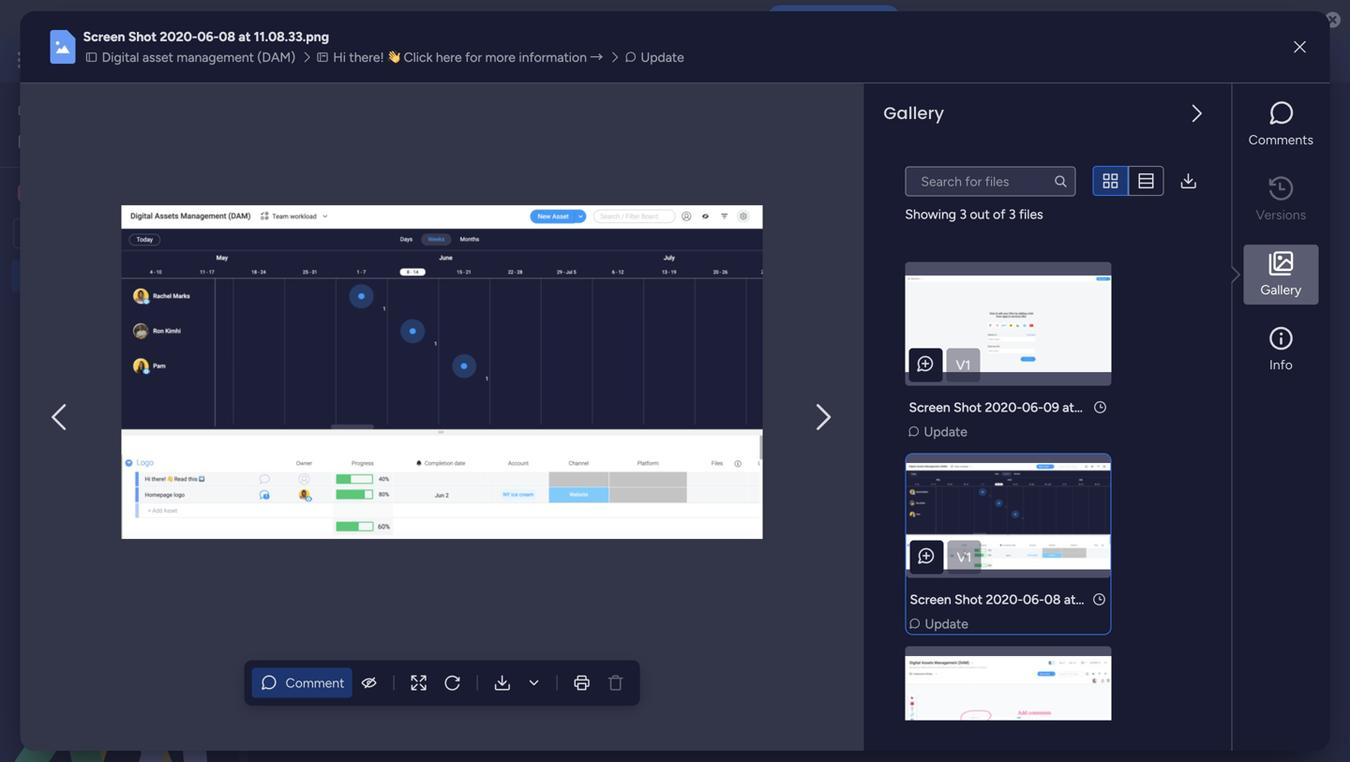 Task type: locate. For each thing, give the bounding box(es) containing it.
comment button
[[252, 668, 352, 698]]

management inside list box
[[119, 268, 196, 284]]

search for files search field for 3
[[905, 166, 1076, 196]]

creative right c
[[43, 184, 101, 202]]

1 vertical spatial out
[[370, 311, 390, 327]]

gallery layout group
[[1093, 166, 1164, 197], [1004, 271, 1076, 301]]

hi there!   👋  click here for more information  → button
[[314, 47, 609, 68]]

public board image
[[20, 267, 38, 285], [20, 331, 38, 349]]

11.06.17.png
[[929, 504, 1000, 520]]

1 horizontal spatial (dam)
[[257, 49, 296, 65]]

1 vertical spatial digital asset management (dam)
[[44, 268, 238, 284]]

1 vertical spatial gallery layout group
[[1004, 271, 1076, 301]]

2 vertical spatial asset
[[85, 268, 116, 284]]

of down integrate button
[[993, 206, 1006, 222]]

0 vertical spatial (dam)
[[257, 49, 296, 65]]

workspace image
[[18, 184, 37, 203]]

1 horizontal spatial screen shot 2020-06-09 at 17.51.54.png
[[909, 400, 1151, 416]]

creative for creative requests
[[44, 300, 94, 316]]

search image
[[1053, 174, 1068, 189], [454, 279, 469, 294]]

1 vertical spatial download image
[[1091, 277, 1109, 295]]

2 public board image from the top
[[20, 331, 38, 349]]

screen shot 2020-06-08 at 11.08.33.png
[[83, 29, 329, 45], [534, 504, 777, 520], [910, 592, 1152, 608]]

0 horizontal spatial screen shot 2020-06-09 at 17.51.54.png
[[309, 504, 551, 520]]

1 horizontal spatial gallery
[[1261, 282, 1302, 298]]

1 horizontal spatial gallery layout group
[[1093, 166, 1164, 197]]

1 vertical spatial screen shot 2020-06-09 at 17.51.54.png
[[309, 504, 551, 520]]

filter
[[727, 226, 756, 242]]

widget
[[462, 226, 503, 241]]

0 vertical spatial files
[[1019, 206, 1043, 222]]

1 vertical spatial asset
[[322, 226, 353, 242]]

add widget button
[[400, 218, 512, 248]]

1 vertical spatial showing
[[306, 311, 357, 327]]

11.08.33.png
[[254, 29, 329, 45], [704, 504, 777, 520], [1079, 592, 1152, 608]]

enable
[[450, 10, 492, 27], [798, 11, 837, 26]]

1 horizontal spatial of
[[993, 206, 1006, 222]]

digital left work at the left top of the page
[[102, 49, 139, 65]]

1 horizontal spatial screen shot 2020-06-08 at 11.08.33.png
[[534, 504, 777, 520]]

click
[[404, 49, 433, 65]]

work
[[151, 49, 185, 70]]

2 vertical spatial screen shot 2020-06-08 at 11.08.33.png
[[910, 592, 1152, 608]]

0 horizontal spatial search for files search field
[[306, 271, 476, 301]]

search image for showing 3 out of 9 files
[[454, 279, 469, 294]]

of
[[993, 206, 1006, 222], [394, 311, 406, 327]]

1 horizontal spatial 3
[[960, 206, 967, 222]]

files right '9'
[[420, 311, 444, 327]]

0 horizontal spatial files
[[420, 311, 444, 327]]

person
[[640, 226, 680, 242]]

0 horizontal spatial 09
[[444, 504, 460, 520]]

search image for showing 3 out of 3 files
[[1053, 174, 1068, 189]]

0 vertical spatial showing
[[905, 206, 956, 222]]

redesign
[[161, 332, 212, 348]]

1 horizontal spatial search image
[[1053, 174, 1068, 189]]

1 horizontal spatial 09
[[1043, 400, 1059, 416]]

public board image for digital asset management (dam)
[[20, 267, 38, 285]]

1 vertical spatial 17.51.54.png
[[478, 504, 551, 520]]

public board image down public board image
[[20, 331, 38, 349]]

enable up for
[[450, 10, 492, 27]]

monday
[[83, 49, 148, 70]]

1 vertical spatial screen shot 2020-06-08 at 11.08.33.png
[[534, 504, 777, 520]]

0 vertical spatial 17.51.54.png
[[1078, 400, 1151, 416]]

automate button
[[1175, 169, 1275, 199]]

09
[[1043, 400, 1059, 416], [444, 504, 460, 520]]

0 horizontal spatial of
[[394, 311, 406, 327]]

public board image
[[20, 299, 38, 317]]

creative inside workspace selection element
[[43, 184, 101, 202]]

2 horizontal spatial asset
[[322, 226, 353, 242]]

enable desktop notifications on this computer
[[450, 10, 752, 27]]

3 for showing 3 out of 3 files
[[960, 206, 967, 222]]

list box containing digital asset management (dam)
[[0, 256, 239, 609]]

0 horizontal spatial download image
[[1091, 277, 1109, 295]]

comments button
[[1244, 95, 1319, 155]]

0 vertical spatial digital
[[102, 49, 139, 65]]

assets
[[105, 184, 148, 202]]

search for files search field for 9
[[306, 271, 476, 301]]

see plans
[[328, 52, 385, 68]]

1 vertical spatial creative
[[44, 300, 94, 316]]

search for files search field up showing 3 out of 9 files
[[306, 271, 476, 301]]

digital asset management (dam) inside button
[[102, 49, 296, 65]]

comment
[[286, 675, 344, 691]]

digital asset management (dam)
[[102, 49, 296, 65], [44, 268, 238, 284]]

2 vertical spatial 11.08.33.png
[[1079, 592, 1152, 608]]

new
[[292, 226, 319, 242]]

hi there!   👋  click here for more information  →
[[333, 49, 603, 65]]

creative inside list box
[[44, 300, 94, 316]]

0 horizontal spatial out
[[370, 311, 390, 327]]

1 vertical spatial 09
[[444, 504, 460, 520]]

1 enable from the left
[[450, 10, 492, 27]]

0 vertical spatial download image
[[1179, 172, 1198, 191]]

1 horizontal spatial showing
[[905, 206, 956, 222]]

download image
[[1179, 172, 1198, 191], [1091, 277, 1109, 295]]

screen
[[83, 29, 125, 45], [909, 400, 950, 416], [309, 504, 351, 520], [534, 504, 576, 520], [760, 504, 801, 520], [910, 592, 951, 608]]

1 horizontal spatial files
[[1019, 206, 1043, 222]]

0 horizontal spatial screen shot 2020-06-08 at 11.08.33.png
[[83, 29, 329, 45]]

download image
[[525, 674, 543, 692]]

0 vertical spatial public board image
[[20, 267, 38, 285]]

0 horizontal spatial (dam)
[[200, 268, 238, 284]]

0 horizontal spatial 17.51.54.png
[[478, 504, 551, 520]]

digital up creative requests
[[44, 268, 81, 284]]

list box
[[0, 256, 239, 609]]

of for 3
[[993, 206, 1006, 222]]

1 horizontal spatial out
[[970, 206, 990, 222]]

0 horizontal spatial enable
[[450, 10, 492, 27]]

creative
[[43, 184, 101, 202], [44, 300, 94, 316]]

0 horizontal spatial gallery layout group
[[1004, 271, 1076, 301]]

0 vertical spatial of
[[993, 206, 1006, 222]]

1 vertical spatial of
[[394, 311, 406, 327]]

option
[[0, 259, 239, 263]]

1 vertical spatial search for files search field
[[306, 271, 476, 301]]

0 vertical spatial search for files search field
[[905, 166, 1076, 196]]

computer
[[688, 10, 752, 27]]

1 horizontal spatial digital
[[102, 49, 139, 65]]

hi
[[333, 49, 346, 65]]

files for showing 3 out of 3 files
[[1019, 206, 1043, 222]]

11.08.33.png for showing 3 out of 3 files
[[1079, 592, 1152, 608]]

0 horizontal spatial asset
[[85, 268, 116, 284]]

0 vertical spatial 11.08.33.png
[[254, 29, 329, 45]]

None search field
[[905, 166, 1076, 196]]

0 horizontal spatial search image
[[454, 279, 469, 294]]

showing for showing 3 out of 3 files
[[905, 206, 956, 222]]

1 vertical spatial gallery
[[1261, 282, 1302, 298]]

public board image up public board image
[[20, 267, 38, 285]]

showing
[[905, 206, 956, 222], [306, 311, 357, 327]]

2 horizontal spatial 11.08.33.png
[[1079, 592, 1152, 608]]

Search for files search field
[[905, 166, 1076, 196], [306, 271, 476, 301]]

download image for showing 3 out of 9 files
[[1091, 277, 1109, 295]]

search for files search field up showing 3 out of 3 files at the top right of page
[[905, 166, 1076, 196]]

0 horizontal spatial showing
[[306, 311, 357, 327]]

enable inside button
[[798, 11, 837, 26]]

update button
[[622, 47, 690, 68], [905, 422, 973, 442], [306, 527, 374, 547], [531, 527, 599, 547], [906, 614, 974, 635]]

1 horizontal spatial asset
[[142, 49, 173, 65]]

shot
[[128, 29, 157, 45], [954, 400, 982, 416], [354, 504, 382, 520], [579, 504, 607, 520], [804, 504, 832, 520], [955, 592, 983, 608]]

17.51.54.png
[[1078, 400, 1151, 416], [478, 504, 551, 520]]

at
[[239, 29, 251, 45], [1063, 400, 1074, 416], [463, 504, 475, 520], [689, 504, 700, 520], [914, 504, 926, 520], [1064, 592, 1076, 608]]

0 vertical spatial search image
[[1053, 174, 1068, 189]]

invite / 1 button
[[1192, 103, 1285, 133]]

digital
[[102, 49, 139, 65], [44, 268, 81, 284]]

here
[[436, 49, 462, 65]]

see
[[328, 52, 350, 68]]

0 vertical spatial out
[[970, 206, 990, 222]]

website
[[44, 332, 92, 348]]

1 horizontal spatial download image
[[1179, 172, 1198, 191]]

enable for enable desktop notifications on this computer
[[450, 10, 492, 27]]

0 horizontal spatial digital
[[44, 268, 81, 284]]

creative requests
[[44, 300, 148, 316]]

1 horizontal spatial search for files search field
[[905, 166, 1076, 196]]

of left '9'
[[394, 311, 406, 327]]

creative up website
[[44, 300, 94, 316]]

1 horizontal spatial enable
[[798, 11, 837, 26]]

person button
[[610, 219, 691, 249]]

1 vertical spatial search image
[[454, 279, 469, 294]]

2020-
[[160, 29, 197, 45], [985, 400, 1022, 416], [385, 504, 423, 520], [610, 504, 648, 520], [836, 504, 873, 520], [986, 592, 1023, 608]]

0 vertical spatial gallery layout group
[[1093, 166, 1164, 197]]

for
[[465, 49, 482, 65]]

management inside button
[[177, 49, 254, 65]]

enable now! button
[[767, 5, 901, 33]]

(dam) up redesign at the top
[[200, 268, 238, 284]]

1 vertical spatial public board image
[[20, 331, 38, 349]]

06-
[[197, 29, 219, 45], [1022, 400, 1043, 416], [423, 504, 444, 520], [648, 504, 669, 520], [873, 504, 894, 520], [1023, 592, 1044, 608]]

(dam)
[[257, 49, 296, 65], [200, 268, 238, 284]]

3
[[960, 206, 967, 222], [1009, 206, 1016, 222], [360, 311, 367, 327]]

update
[[641, 49, 684, 65], [924, 424, 968, 440], [324, 529, 368, 545], [549, 529, 593, 545], [925, 616, 968, 632]]

0 vertical spatial gallery
[[884, 101, 944, 125]]

v1
[[956, 357, 971, 373], [356, 462, 371, 478], [582, 462, 596, 478], [957, 550, 972, 566]]

2 enable from the left
[[798, 11, 837, 26]]

lottie animation image
[[0, 573, 239, 762]]

screen shot 2020-06-09 at 17.51.54.png
[[909, 400, 1151, 416], [309, 504, 551, 520]]

asset
[[142, 49, 173, 65], [322, 226, 353, 242], [85, 268, 116, 284]]

out for 3
[[970, 206, 990, 222]]

1 vertical spatial digital
[[44, 268, 81, 284]]

files
[[1019, 206, 1043, 222], [420, 311, 444, 327]]

08
[[219, 29, 235, 45], [669, 504, 685, 520], [894, 504, 910, 520], [1044, 592, 1061, 608]]

management
[[189, 49, 291, 70], [177, 49, 254, 65], [119, 268, 196, 284]]

files down integrate
[[1019, 206, 1043, 222]]

info
[[1270, 357, 1293, 373]]

enable left now!
[[798, 11, 837, 26]]

1 vertical spatial 11.08.33.png
[[704, 504, 777, 520]]

filter button
[[697, 219, 785, 249]]

out
[[970, 206, 990, 222], [370, 311, 390, 327]]

arrow down image
[[763, 222, 785, 245]]

1 horizontal spatial 11.08.33.png
[[704, 504, 777, 520]]

2 horizontal spatial screen shot 2020-06-08 at 11.08.33.png
[[910, 592, 1152, 608]]

see plans button
[[303, 46, 393, 74]]

1 vertical spatial files
[[420, 311, 444, 327]]

None search field
[[306, 271, 476, 301]]

1 public board image from the top
[[20, 267, 38, 285]]

1
[[1271, 110, 1276, 126]]

info button
[[1244, 320, 1319, 380]]

0 horizontal spatial 3
[[360, 311, 367, 327]]

0 horizontal spatial gallery
[[884, 101, 944, 125]]

0 vertical spatial creative
[[43, 184, 101, 202]]

gallery
[[884, 101, 944, 125], [1261, 282, 1302, 298]]

0 vertical spatial digital asset management (dam)
[[102, 49, 296, 65]]

this
[[659, 10, 685, 27]]

(dam) left the see
[[257, 49, 296, 65]]



Task type: describe. For each thing, give the bounding box(es) containing it.
out for 9
[[370, 311, 390, 327]]

0 horizontal spatial 11.08.33.png
[[254, 29, 329, 45]]

0 vertical spatial 09
[[1043, 400, 1059, 416]]

0 vertical spatial asset
[[142, 49, 173, 65]]

/
[[1262, 110, 1268, 126]]

homepage
[[95, 332, 158, 348]]

gallery layout group for showing 3 out of 3 files
[[1093, 166, 1164, 197]]

monday work management
[[83, 49, 291, 70]]

comments
[[1249, 132, 1314, 148]]

dapulse close image
[[1325, 11, 1341, 30]]

Search field
[[543, 221, 599, 247]]

integrate button
[[986, 164, 1168, 203]]

c
[[22, 185, 32, 201]]

john smith image
[[1298, 45, 1328, 75]]

11.08.33.png for showing 3 out of 9 files
[[704, 504, 777, 520]]

1 horizontal spatial 17.51.54.png
[[1078, 400, 1151, 416]]

desktop
[[496, 10, 548, 27]]

screen shot 2020-06-08 at 11.06.17.png
[[760, 504, 1000, 520]]

9
[[409, 311, 417, 327]]

invite
[[1226, 110, 1259, 126]]

digital asset management (dam) button
[[83, 47, 301, 68]]

now!
[[840, 11, 870, 26]]

showing for showing 3 out of 9 files
[[306, 311, 357, 327]]

on
[[637, 10, 656, 27]]

plans
[[354, 52, 385, 68]]

enable now!
[[798, 11, 870, 26]]

👋
[[387, 49, 401, 65]]

of for 9
[[394, 311, 406, 327]]

workspace selection element
[[18, 182, 151, 204]]

more
[[485, 49, 516, 65]]

select product image
[[17, 51, 36, 69]]

showing 3 out of 9 files
[[306, 311, 444, 327]]

(dam) inside button
[[257, 49, 296, 65]]

screen shot 2020-06-08 at 11.08.33.png for showing 3 out of 3 files
[[910, 592, 1152, 608]]

→
[[590, 49, 603, 65]]

digital asset management (dam) inside list box
[[44, 268, 238, 284]]

add widget
[[435, 226, 503, 241]]

download image for showing 3 out of 3 files
[[1179, 172, 1198, 191]]

notifications
[[552, 10, 633, 27]]

integrate
[[1018, 176, 1072, 192]]

0 vertical spatial screen shot 2020-06-09 at 17.51.54.png
[[909, 400, 1151, 416]]

lottie animation element
[[0, 573, 239, 762]]

gallery inside button
[[1261, 282, 1302, 298]]

0 vertical spatial screen shot 2020-06-08 at 11.08.33.png
[[83, 29, 329, 45]]

3 for showing 3 out of 9 files
[[360, 311, 367, 327]]

Search in workspace field
[[39, 223, 157, 244]]

1 vertical spatial (dam)
[[200, 268, 238, 284]]

requests
[[97, 300, 148, 316]]

new asset button
[[284, 219, 361, 249]]

asset inside list box
[[85, 268, 116, 284]]

public board image for website homepage redesign
[[20, 331, 38, 349]]

automate
[[1209, 176, 1268, 192]]

2 horizontal spatial 3
[[1009, 206, 1016, 222]]

information
[[519, 49, 587, 65]]

new asset
[[292, 226, 353, 242]]

invite / 1
[[1226, 110, 1276, 126]]

gallery button
[[1244, 245, 1319, 305]]

add
[[435, 226, 459, 241]]

showing 3 out of 3 files
[[905, 206, 1043, 222]]

website homepage redesign
[[44, 332, 212, 348]]

creative for creative assets
[[43, 184, 101, 202]]

creative assets
[[43, 184, 148, 202]]

there!
[[349, 49, 384, 65]]

angle down image
[[370, 227, 379, 241]]

add view image
[[861, 177, 869, 191]]

v2 search image
[[529, 223, 543, 244]]

screen shot 2020-06-08 at 11.08.33.png for showing 3 out of 9 files
[[534, 504, 777, 520]]

gallery layout group for showing 3 out of 9 files
[[1004, 271, 1076, 301]]

files for showing 3 out of 9 files
[[420, 311, 444, 327]]

enable for enable now!
[[798, 11, 837, 26]]

digital inside button
[[102, 49, 139, 65]]



Task type: vqa. For each thing, say whether or not it's contained in the screenshot.
right out
yes



